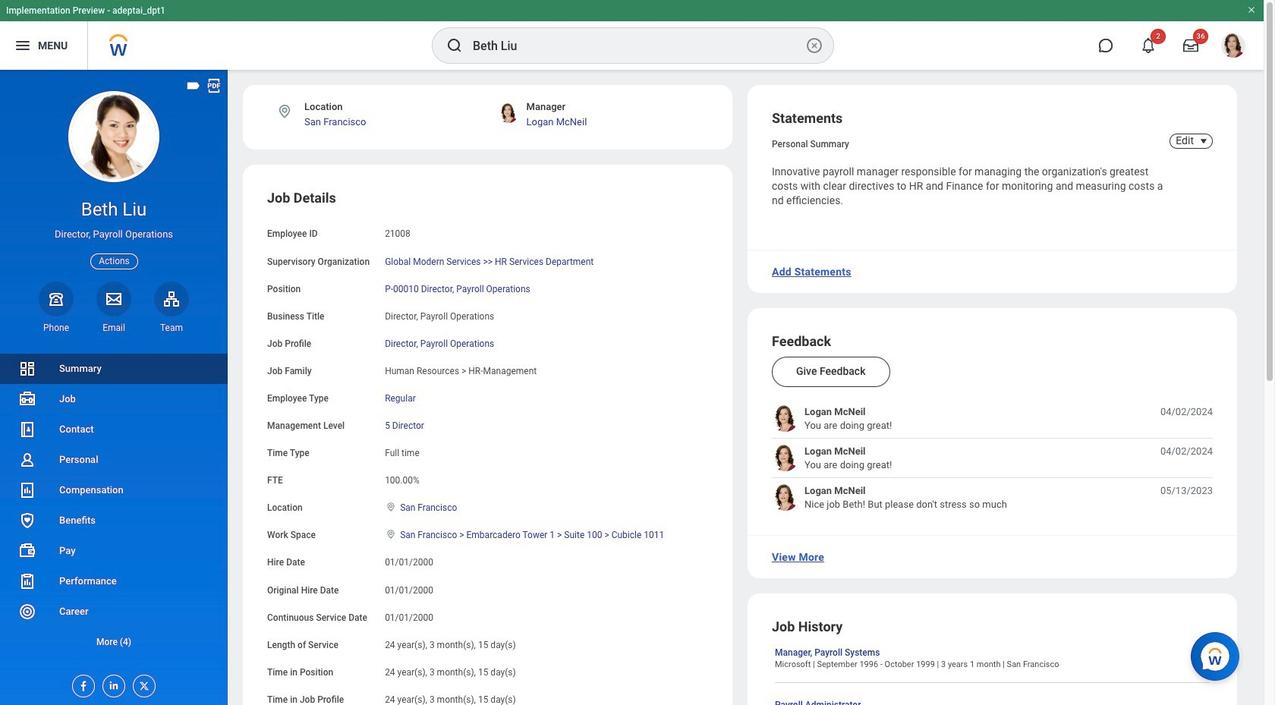 Task type: describe. For each thing, give the bounding box(es) containing it.
0 horizontal spatial list
[[0, 354, 228, 657]]

personal summary element
[[772, 136, 849, 150]]

performance image
[[18, 572, 36, 591]]

email beth liu element
[[96, 322, 131, 334]]

view printable version (pdf) image
[[206, 77, 222, 94]]

profile logan mcneil image
[[1221, 33, 1246, 61]]

x image
[[134, 676, 150, 692]]

mail image
[[105, 290, 123, 308]]

close environment banner image
[[1247, 5, 1256, 14]]

phone image
[[46, 290, 67, 308]]

caret down image
[[1195, 135, 1213, 147]]

linkedin image
[[103, 676, 120, 691]]

justify image
[[14, 36, 32, 55]]

2 employee's photo (logan mcneil) image from the top
[[772, 445, 799, 472]]

team beth liu element
[[154, 322, 189, 334]]

pay image
[[18, 542, 36, 560]]

2 location image from the top
[[385, 529, 397, 540]]

job image
[[18, 390, 36, 408]]

1 horizontal spatial list
[[772, 406, 1213, 511]]

facebook image
[[73, 676, 90, 692]]

summary image
[[18, 360, 36, 378]]



Task type: vqa. For each thing, say whether or not it's contained in the screenshot.
R- within r-00489 vice president, human resources emea (filled)
no



Task type: locate. For each thing, give the bounding box(es) containing it.
full time element
[[385, 445, 420, 459]]

banner
[[0, 0, 1264, 70]]

Search Workday  search field
[[473, 29, 802, 62]]

search image
[[446, 36, 464, 55]]

tag image
[[185, 77, 202, 94]]

inbox large image
[[1183, 38, 1199, 53]]

employee's photo (logan mcneil) image
[[772, 406, 799, 432], [772, 445, 799, 472], [772, 485, 799, 511]]

1 employee's photo (logan mcneil) image from the top
[[772, 406, 799, 432]]

1 location image from the top
[[385, 502, 397, 513]]

career image
[[18, 603, 36, 621]]

0 vertical spatial location image
[[385, 502, 397, 513]]

2 vertical spatial employee's photo (logan mcneil) image
[[772, 485, 799, 511]]

group
[[267, 189, 708, 705]]

x circle image
[[805, 36, 824, 55]]

contact image
[[18, 420, 36, 439]]

personal image
[[18, 451, 36, 469]]

navigation pane region
[[0, 70, 228, 705]]

benefits image
[[18, 512, 36, 530]]

compensation image
[[18, 481, 36, 499]]

view team image
[[162, 290, 181, 308]]

list
[[0, 354, 228, 657], [772, 406, 1213, 511]]

phone beth liu element
[[39, 322, 74, 334]]

location image
[[276, 103, 293, 120]]

1 vertical spatial location image
[[385, 529, 397, 540]]

1 vertical spatial employee's photo (logan mcneil) image
[[772, 445, 799, 472]]

0 vertical spatial employee's photo (logan mcneil) image
[[772, 406, 799, 432]]

notifications large image
[[1141, 38, 1156, 53]]

3 employee's photo (logan mcneil) image from the top
[[772, 485, 799, 511]]

location image
[[385, 502, 397, 513], [385, 529, 397, 540]]



